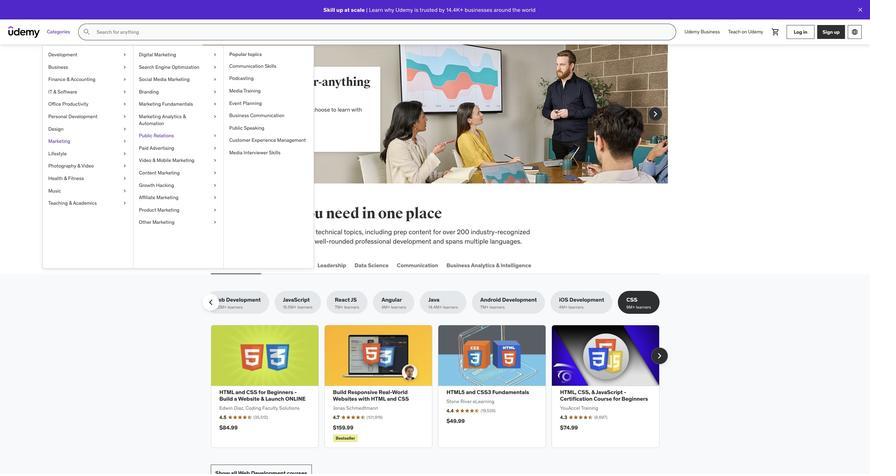 Task type: describe. For each thing, give the bounding box(es) containing it.
1 vertical spatial next image
[[654, 350, 665, 361]]

7m+ for android development
[[481, 305, 489, 310]]

up for sign
[[834, 29, 840, 35]]

by
[[439, 6, 445, 13]]

digital
[[139, 51, 153, 58]]

sign up
[[823, 29, 840, 35]]

intelligence
[[501, 262, 532, 269]]

xsmall image for growth hacking
[[212, 182, 218, 189]]

marketing down affiliate marketing link
[[157, 207, 179, 213]]

marketing down search engine optimization link
[[168, 76, 190, 82]]

learners inside ios development 4m+ learners
[[569, 305, 584, 310]]

analytics for business
[[471, 262, 495, 269]]

learn
[[338, 106, 350, 113]]

public relations element
[[223, 46, 314, 268]]

to inside the covering critical workplace skills to technical topics, including prep content for over 200 industry-recognized certifications, our catalog supports well-rounded professional development and spans multiple languages.
[[308, 228, 314, 236]]

xsmall image for marketing fundamentals
[[212, 101, 218, 108]]

other
[[139, 219, 151, 225]]

request a demo link
[[236, 127, 286, 143]]

product marketing link
[[133, 204, 223, 216]]

professional
[[355, 237, 391, 245]]

anything
[[322, 75, 371, 89]]

content marketing link
[[133, 167, 223, 179]]

business for business communication
[[229, 112, 249, 119]]

business.
[[255, 114, 279, 121]]

communication button
[[396, 257, 440, 274]]

speaking
[[244, 125, 265, 131]]

submit search image
[[83, 28, 91, 36]]

certification
[[560, 395, 593, 402]]

organizations
[[278, 106, 311, 113]]

marketing up engine
[[154, 51, 176, 58]]

media for media training
[[229, 88, 243, 94]]

|
[[366, 6, 368, 13]]

15.5m+
[[283, 305, 297, 310]]

for inside html and css for beginners - build a website & launch online
[[259, 389, 266, 396]]

css,
[[578, 389, 591, 396]]

business for business analytics & intelligence
[[447, 262, 470, 269]]

public for public relations
[[139, 132, 153, 139]]

development for web development
[[225, 262, 260, 269]]

to inside build ready-for-anything teams see why leading organizations choose to learn with udemy business.
[[331, 106, 337, 113]]

it & software link
[[43, 86, 133, 98]]

xsmall image for branding
[[212, 89, 218, 95]]

html inside build responsive real-world websites with html and css
[[371, 395, 386, 402]]

& up office
[[53, 89, 56, 95]]

digital marketing link
[[133, 49, 223, 61]]

data science button
[[353, 257, 390, 274]]

public for public speaking
[[229, 125, 243, 131]]

media interviewer skills link
[[224, 147, 314, 159]]

1 horizontal spatial video
[[139, 157, 151, 163]]

build responsive real-world websites with html and css link
[[333, 389, 409, 402]]

it for it & software
[[48, 89, 52, 95]]

photography & video link
[[43, 160, 133, 172]]

skill
[[324, 6, 335, 13]]

business left teach
[[701, 29, 720, 35]]

other marketing
[[139, 219, 175, 225]]

4m+ inside angular 4m+ learners
[[382, 305, 390, 310]]

html inside html and css for beginners - build a website & launch online
[[219, 389, 234, 396]]

finance & accounting link
[[43, 73, 133, 86]]

product
[[139, 207, 156, 213]]

business communication
[[229, 112, 285, 119]]

build for teams
[[236, 75, 266, 89]]

with inside build ready-for-anything teams see why leading organizations choose to learn with udemy business.
[[352, 106, 362, 113]]

design link
[[43, 123, 133, 135]]

why for |
[[385, 6, 394, 13]]

search engine optimization
[[139, 64, 199, 70]]

teams
[[236, 89, 269, 103]]

up for skill
[[337, 6, 343, 13]]

customer experience management
[[229, 137, 306, 143]]

1 vertical spatial communication
[[250, 112, 285, 119]]

scale
[[351, 6, 365, 13]]

0 vertical spatial media
[[153, 76, 167, 82]]

request a demo
[[240, 131, 282, 138]]

website
[[238, 395, 260, 402]]

xsmall image for it & software
[[122, 89, 128, 95]]

build inside html and css for beginners - build a website & launch online
[[219, 395, 233, 402]]

1 vertical spatial in
[[362, 205, 376, 222]]

productivity
[[62, 101, 88, 107]]

it certifications
[[268, 262, 309, 269]]

interviewer
[[244, 149, 268, 156]]

place
[[406, 205, 442, 222]]

xsmall image for health & fitness
[[122, 175, 128, 182]]

you
[[299, 205, 324, 222]]

all
[[211, 205, 231, 222]]

categories
[[47, 29, 70, 35]]

css inside html and css for beginners - build a website & launch online
[[246, 389, 257, 396]]

media training link
[[224, 85, 314, 97]]

course
[[594, 395, 612, 402]]

personal development link
[[43, 111, 133, 123]]

branding
[[139, 89, 159, 95]]

demo
[[267, 131, 282, 138]]

0 vertical spatial fundamentals
[[162, 101, 193, 107]]

css inside css 9m+ learners
[[627, 296, 638, 303]]

css 9m+ learners
[[627, 296, 652, 310]]

log in link
[[787, 25, 815, 39]]

& up fitness
[[77, 163, 80, 169]]

event planning link
[[224, 97, 314, 110]]

prep
[[394, 228, 407, 236]]

development link
[[43, 49, 133, 61]]

our
[[252, 237, 262, 245]]

supports
[[287, 237, 313, 245]]

well-
[[315, 237, 329, 245]]

& inside html, css, & javascript - certification course for beginners
[[592, 389, 595, 396]]

beginners inside html and css for beginners - build a website & launch online
[[267, 389, 294, 396]]

react js 7m+ learners
[[335, 296, 360, 310]]

including
[[365, 228, 392, 236]]

& inside html and css for beginners - build a website & launch online
[[261, 395, 264, 402]]

other marketing link
[[133, 216, 223, 229]]

xsmall image for product marketing
[[212, 207, 218, 214]]

& inside button
[[496, 262, 500, 269]]

personal development
[[48, 113, 98, 120]]

industry-
[[471, 228, 498, 236]]

for inside the covering critical workplace skills to technical topics, including prep content for over 200 industry-recognized certifications, our catalog supports well-rounded professional development and spans multiple languages.
[[433, 228, 441, 236]]

learners inside angular 4m+ learners
[[391, 305, 406, 310]]

mobile
[[157, 157, 171, 163]]

learners inside react js 7m+ learners
[[344, 305, 360, 310]]

a inside request a demo link
[[263, 131, 266, 138]]

& right health
[[64, 175, 67, 181]]

javascript inside javascript 15.5m+ learners
[[283, 296, 310, 303]]

marketing analytics & automation link
[[133, 111, 223, 130]]

web for web development 12.2m+ learners
[[213, 296, 225, 303]]

marketing fundamentals link
[[133, 98, 223, 111]]

health
[[48, 175, 63, 181]]

accounting
[[71, 76, 95, 82]]

hacking
[[156, 182, 174, 188]]

- inside html and css for beginners - build a website & launch online
[[295, 389, 297, 396]]

marketing down paid advertising link
[[172, 157, 195, 163]]

businesses
[[465, 6, 493, 13]]

xsmall image for marketing
[[122, 138, 128, 145]]

& left mobile
[[153, 157, 156, 163]]

catalog
[[264, 237, 285, 245]]

finance
[[48, 76, 65, 82]]

css inside build responsive real-world websites with html and css
[[398, 395, 409, 402]]

one
[[378, 205, 403, 222]]

0 vertical spatial previous image
[[209, 108, 221, 120]]

marketing down product marketing
[[153, 219, 175, 225]]

business communication link
[[224, 110, 314, 122]]

learners inside java 14.4m+ learners
[[443, 305, 458, 310]]

1 horizontal spatial the
[[513, 6, 521, 13]]

planning
[[243, 100, 262, 106]]

all the skills you need in one place
[[211, 205, 442, 222]]

xsmall image for music
[[122, 188, 128, 194]]

& right finance
[[67, 76, 70, 82]]

marketing down hacking
[[157, 194, 179, 201]]

react
[[335, 296, 350, 303]]

shopping cart with 0 items image
[[772, 28, 780, 36]]

popular
[[229, 51, 247, 57]]

content
[[409, 228, 432, 236]]

marketing fundamentals
[[139, 101, 193, 107]]

udemy image
[[8, 26, 40, 38]]

lifestyle link
[[43, 148, 133, 160]]

marketing down branding
[[139, 101, 161, 107]]

web development
[[212, 262, 260, 269]]

digital marketing
[[139, 51, 176, 58]]



Task type: vqa. For each thing, say whether or not it's contained in the screenshot.


Task type: locate. For each thing, give the bounding box(es) containing it.
html, css, & javascript - certification course for beginners link
[[560, 389, 648, 402]]

xsmall image inside business link
[[122, 64, 128, 71]]

xsmall image inside development link
[[122, 51, 128, 58]]

0 horizontal spatial to
[[308, 228, 314, 236]]

0 vertical spatial public
[[229, 125, 243, 131]]

public speaking link
[[224, 122, 314, 134]]

product marketing
[[139, 207, 179, 213]]

0 vertical spatial analytics
[[162, 113, 182, 120]]

8 learners from the left
[[636, 305, 652, 310]]

javascript inside html, css, & javascript - certification course for beginners
[[596, 389, 623, 396]]

topics
[[248, 51, 262, 57]]

4 learners from the left
[[391, 305, 406, 310]]

2 vertical spatial communication
[[397, 262, 438, 269]]

3 learners from the left
[[344, 305, 360, 310]]

0 vertical spatial web
[[212, 262, 224, 269]]

music
[[48, 188, 61, 194]]

xsmall image for design
[[122, 126, 128, 132]]

udemy business
[[685, 29, 720, 35]]

1 horizontal spatial javascript
[[596, 389, 623, 396]]

0 horizontal spatial video
[[81, 163, 94, 169]]

1 horizontal spatial a
[[263, 131, 266, 138]]

communication for communication
[[397, 262, 438, 269]]

angular 4m+ learners
[[382, 296, 406, 310]]

1 horizontal spatial 4m+
[[559, 305, 568, 310]]

& left launch
[[261, 395, 264, 402]]

2 7m+ from the left
[[481, 305, 489, 310]]

to left learn
[[331, 106, 337, 113]]

xsmall image inside other marketing link
[[212, 219, 218, 226]]

1 vertical spatial with
[[359, 395, 370, 402]]

& down marketing fundamentals link
[[183, 113, 186, 120]]

1 vertical spatial the
[[234, 205, 256, 222]]

web
[[212, 262, 224, 269], [213, 296, 225, 303]]

trusted
[[420, 6, 438, 13]]

carousel element containing build ready-for-anything teams
[[202, 44, 668, 184]]

with inside build responsive real-world websites with html and css
[[359, 395, 370, 402]]

0 horizontal spatial up
[[337, 6, 343, 13]]

podcasting link
[[224, 72, 314, 85]]

it for it certifications
[[268, 262, 273, 269]]

5 learners from the left
[[443, 305, 458, 310]]

1 learners from the left
[[228, 305, 243, 310]]

0 horizontal spatial analytics
[[162, 113, 182, 120]]

html left "website"
[[219, 389, 234, 396]]

2 - from the left
[[624, 389, 627, 396]]

xsmall image for development
[[122, 51, 128, 58]]

xsmall image inside the social media marketing link
[[212, 76, 218, 83]]

xsmall image inside content marketing link
[[212, 170, 218, 176]]

branding link
[[133, 86, 223, 98]]

search engine optimization link
[[133, 61, 223, 73]]

xsmall image inside search engine optimization link
[[212, 64, 218, 71]]

1 horizontal spatial html
[[371, 395, 386, 402]]

and inside html and css for beginners - build a website & launch online
[[235, 389, 245, 396]]

0 vertical spatial with
[[352, 106, 362, 113]]

development inside ios development 4m+ learners
[[570, 296, 605, 303]]

7m+ inside android development 7m+ learners
[[481, 305, 489, 310]]

up
[[337, 6, 343, 13], [834, 29, 840, 35]]

0 horizontal spatial fundamentals
[[162, 101, 193, 107]]

7m+
[[335, 305, 343, 310], [481, 305, 489, 310]]

marketing analytics & automation
[[139, 113, 186, 126]]

xsmall image inside product marketing link
[[212, 207, 218, 214]]

the left world
[[513, 6, 521, 13]]

and inside build responsive real-world websites with html and css
[[387, 395, 397, 402]]

xsmall image for affiliate marketing
[[212, 194, 218, 201]]

0 vertical spatial to
[[331, 106, 337, 113]]

7m+ for react js
[[335, 305, 343, 310]]

build responsive real-world websites with html and css
[[333, 389, 409, 402]]

xsmall image for business
[[122, 64, 128, 71]]

xsmall image for finance & accounting
[[122, 76, 128, 83]]

video & mobile marketing
[[139, 157, 195, 163]]

office productivity link
[[43, 98, 133, 111]]

xsmall image inside teaching & academics "link"
[[122, 200, 128, 207]]

media up event
[[229, 88, 243, 94]]

1 vertical spatial a
[[234, 395, 237, 402]]

data science
[[355, 262, 389, 269]]

7m+ down android
[[481, 305, 489, 310]]

technical
[[316, 228, 343, 236]]

and inside the covering critical workplace skills to technical topics, including prep content for over 200 industry-recognized certifications, our catalog supports well-rounded professional development and spans multiple languages.
[[433, 237, 444, 245]]

1 horizontal spatial css
[[398, 395, 409, 402]]

0 vertical spatial the
[[513, 6, 521, 13]]

communication for communication skills
[[229, 63, 264, 69]]

carousel element
[[202, 44, 668, 184], [211, 325, 668, 448]]

health & fitness link
[[43, 172, 133, 185]]

close image
[[857, 6, 864, 13]]

beginners right course on the bottom
[[622, 395, 648, 402]]

a inside html and css for beginners - build a website & launch online
[[234, 395, 237, 402]]

development inside button
[[225, 262, 260, 269]]

Search for anything text field
[[95, 26, 668, 38]]

web development 12.2m+ learners
[[213, 296, 261, 310]]

1 horizontal spatial to
[[331, 106, 337, 113]]

0 horizontal spatial 4m+
[[382, 305, 390, 310]]

2 horizontal spatial build
[[333, 389, 347, 396]]

200
[[457, 228, 470, 236]]

beginners right "website"
[[267, 389, 294, 396]]

0 horizontal spatial build
[[219, 395, 233, 402]]

css left launch
[[246, 389, 257, 396]]

certifications,
[[211, 237, 251, 245]]

0 horizontal spatial html
[[219, 389, 234, 396]]

public up customer at the left top
[[229, 125, 243, 131]]

html5 and css3 fundamentals
[[447, 389, 529, 396]]

world
[[522, 6, 536, 13]]

communication down event planning link on the top of the page
[[250, 112, 285, 119]]

why for teams
[[247, 106, 257, 113]]

it left certifications
[[268, 262, 273, 269]]

0 vertical spatial up
[[337, 6, 343, 13]]

learners inside css 9m+ learners
[[636, 305, 652, 310]]

0 vertical spatial skills
[[259, 205, 296, 222]]

business analytics & intelligence button
[[445, 257, 533, 274]]

analytics down 'multiple'
[[471, 262, 495, 269]]

0 horizontal spatial in
[[362, 205, 376, 222]]

public up paid
[[139, 132, 153, 139]]

2 horizontal spatial for
[[614, 395, 621, 402]]

xsmall image inside office productivity link
[[122, 101, 128, 108]]

xsmall image inside paid advertising link
[[212, 145, 218, 152]]

why right see
[[247, 106, 257, 113]]

xsmall image inside finance & accounting link
[[122, 76, 128, 83]]

relations
[[154, 132, 174, 139]]

web inside web development 12.2m+ learners
[[213, 296, 225, 303]]

4m+ down ios
[[559, 305, 568, 310]]

& inside the marketing analytics & automation
[[183, 113, 186, 120]]

for right course on the bottom
[[614, 395, 621, 402]]

- inside html, css, & javascript - certification course for beginners
[[624, 389, 627, 396]]

7 learners from the left
[[569, 305, 584, 310]]

xsmall image for digital marketing
[[212, 51, 218, 58]]

growth
[[139, 182, 155, 188]]

xsmall image inside it & software link
[[122, 89, 128, 95]]

why inside build ready-for-anything teams see why leading organizations choose to learn with udemy business.
[[247, 106, 257, 113]]

android
[[481, 296, 501, 303]]

java 14.4m+ learners
[[429, 296, 458, 310]]

topic filters element
[[202, 291, 660, 314]]

1 horizontal spatial 7m+
[[481, 305, 489, 310]]

js
[[351, 296, 357, 303]]

sign
[[823, 29, 833, 35]]

development inside web development 12.2m+ learners
[[226, 296, 261, 303]]

xsmall image for search engine optimization
[[212, 64, 218, 71]]

for left online
[[259, 389, 266, 396]]

- right launch
[[295, 389, 297, 396]]

xsmall image for lifestyle
[[122, 150, 128, 157]]

media down engine
[[153, 76, 167, 82]]

0 horizontal spatial for
[[259, 389, 266, 396]]

communication down development
[[397, 262, 438, 269]]

video down paid
[[139, 157, 151, 163]]

1 vertical spatial web
[[213, 296, 225, 303]]

1 vertical spatial public
[[139, 132, 153, 139]]

1 - from the left
[[295, 389, 297, 396]]

xsmall image for teaching & academics
[[122, 200, 128, 207]]

it
[[48, 89, 52, 95], [268, 262, 273, 269]]

14.4k+
[[446, 6, 464, 13]]

launch
[[265, 395, 284, 402]]

1 vertical spatial fundamentals
[[493, 389, 529, 396]]

carousel element containing html and css for beginners - build a website & launch online
[[211, 325, 668, 448]]

1 horizontal spatial -
[[624, 389, 627, 396]]

web up 12.2m+ on the bottom
[[213, 296, 225, 303]]

0 horizontal spatial 7m+
[[335, 305, 343, 310]]

categories button
[[43, 24, 74, 40]]

marketing up lifestyle
[[48, 138, 70, 144]]

0 vertical spatial carousel element
[[202, 44, 668, 184]]

skills up the podcasting link
[[265, 63, 276, 69]]

2 vertical spatial media
[[229, 149, 243, 156]]

web inside web development button
[[212, 262, 224, 269]]

xsmall image inside affiliate marketing link
[[212, 194, 218, 201]]

1 horizontal spatial fundamentals
[[493, 389, 529, 396]]

skills inside the covering critical workplace skills to technical topics, including prep content for over 200 industry-recognized certifications, our catalog supports well-rounded professional development and spans multiple languages.
[[292, 228, 307, 236]]

1 horizontal spatial why
[[385, 6, 394, 13]]

with right websites on the left bottom
[[359, 395, 370, 402]]

1 7m+ from the left
[[335, 305, 343, 310]]

development down office productivity link
[[68, 113, 98, 120]]

event
[[229, 100, 242, 106]]

javascript up 15.5m+
[[283, 296, 310, 303]]

web down certifications,
[[212, 262, 224, 269]]

xsmall image inside health & fitness link
[[122, 175, 128, 182]]

1 vertical spatial up
[[834, 29, 840, 35]]

marketing up automation in the left top of the page
[[139, 113, 161, 120]]

0 vertical spatial skills
[[265, 63, 276, 69]]

the up critical
[[234, 205, 256, 222]]

1 vertical spatial analytics
[[471, 262, 495, 269]]

learners inside javascript 15.5m+ learners
[[298, 305, 313, 310]]

xsmall image for other marketing
[[212, 219, 218, 226]]

1 vertical spatial javascript
[[596, 389, 623, 396]]

1 horizontal spatial up
[[834, 29, 840, 35]]

xsmall image
[[122, 64, 128, 71], [212, 64, 218, 71], [212, 76, 218, 83], [122, 101, 128, 108], [212, 101, 218, 108], [122, 113, 128, 120], [122, 138, 128, 145], [212, 145, 218, 152], [122, 150, 128, 157], [212, 157, 218, 164], [122, 163, 128, 170], [122, 175, 128, 182], [212, 182, 218, 189], [122, 188, 128, 194], [212, 194, 218, 201], [212, 219, 218, 226]]

fundamentals down branding link
[[162, 101, 193, 107]]

media for media interviewer skills
[[229, 149, 243, 156]]

build inside build responsive real-world websites with html and css
[[333, 389, 347, 396]]

covering
[[211, 228, 237, 236]]

media
[[153, 76, 167, 82], [229, 88, 243, 94], [229, 149, 243, 156]]

development for ios development 4m+ learners
[[570, 296, 605, 303]]

1 horizontal spatial for
[[433, 228, 441, 236]]

& right css,
[[592, 389, 595, 396]]

communication skills link
[[224, 60, 314, 72]]

skills up 'supports'
[[292, 228, 307, 236]]

7m+ inside react js 7m+ learners
[[335, 305, 343, 310]]

xsmall image inside branding link
[[212, 89, 218, 95]]

1 vertical spatial why
[[247, 106, 257, 113]]

affiliate
[[139, 194, 155, 201]]

xsmall image inside personal development link
[[122, 113, 128, 120]]

1 4m+ from the left
[[382, 305, 390, 310]]

0 horizontal spatial it
[[48, 89, 52, 95]]

to up 'supports'
[[308, 228, 314, 236]]

0 horizontal spatial a
[[234, 395, 237, 402]]

data
[[355, 262, 367, 269]]

communication down popular topics
[[229, 63, 264, 69]]

xsmall image for social media marketing
[[212, 76, 218, 83]]

html
[[219, 389, 234, 396], [371, 395, 386, 402]]

log
[[794, 29, 803, 35]]

1 horizontal spatial beginners
[[622, 395, 648, 402]]

xsmall image for video & mobile marketing
[[212, 157, 218, 164]]

business inside button
[[447, 262, 470, 269]]

1 vertical spatial skills
[[269, 149, 281, 156]]

business down event
[[229, 112, 249, 119]]

0 horizontal spatial javascript
[[283, 296, 310, 303]]

xsmall image inside public relations link
[[212, 132, 218, 139]]

0 vertical spatial it
[[48, 89, 52, 95]]

beginners inside html, css, & javascript - certification course for beginners
[[622, 395, 648, 402]]

xsmall image for personal development
[[122, 113, 128, 120]]

build inside build ready-for-anything teams see why leading organizations choose to learn with udemy business.
[[236, 75, 266, 89]]

xsmall image inside the "design" link
[[122, 126, 128, 132]]

xsmall image for photography & video
[[122, 163, 128, 170]]

why
[[385, 6, 394, 13], [247, 106, 257, 113]]

up left at
[[337, 6, 343, 13]]

& left intelligence
[[496, 262, 500, 269]]

1 vertical spatial to
[[308, 228, 314, 236]]

xsmall image for content marketing
[[212, 170, 218, 176]]

development up 12.2m+ on the bottom
[[226, 296, 261, 303]]

experience
[[252, 137, 276, 143]]

analytics inside 'business analytics & intelligence' button
[[471, 262, 495, 269]]

video & mobile marketing link
[[133, 154, 223, 167]]

public inside public relations link
[[139, 132, 153, 139]]

paid advertising
[[139, 145, 174, 151]]

xsmall image inside marketing analytics & automation link
[[212, 113, 218, 120]]

1 vertical spatial previous image
[[205, 297, 216, 308]]

fundamentals right css3 at bottom
[[493, 389, 529, 396]]

analytics for marketing
[[162, 113, 182, 120]]

xsmall image inside video & mobile marketing link
[[212, 157, 218, 164]]

video down lifestyle link
[[81, 163, 94, 169]]

udemy inside build ready-for-anything teams see why leading organizations choose to learn with udemy business.
[[236, 114, 253, 121]]

xsmall image inside marketing fundamentals link
[[212, 101, 218, 108]]

office
[[48, 101, 61, 107]]

angular
[[382, 296, 402, 303]]

development for web development 12.2m+ learners
[[226, 296, 261, 303]]

build left "website"
[[219, 395, 233, 402]]

for left 'over'
[[433, 228, 441, 236]]

paid advertising link
[[133, 142, 223, 154]]

6 learners from the left
[[490, 305, 505, 310]]

2 4m+ from the left
[[559, 305, 568, 310]]

0 horizontal spatial css
[[246, 389, 257, 396]]

javascript right css,
[[596, 389, 623, 396]]

photography
[[48, 163, 76, 169]]

1 horizontal spatial it
[[268, 262, 273, 269]]

learners
[[228, 305, 243, 310], [298, 305, 313, 310], [344, 305, 360, 310], [391, 305, 406, 310], [443, 305, 458, 310], [490, 305, 505, 310], [569, 305, 584, 310], [636, 305, 652, 310]]

advertising
[[150, 145, 174, 151]]

1 vertical spatial skills
[[292, 228, 307, 236]]

skills
[[265, 63, 276, 69], [269, 149, 281, 156]]

it inside button
[[268, 262, 273, 269]]

xsmall image for marketing analytics & automation
[[212, 113, 218, 120]]

marketing down video & mobile marketing
[[158, 170, 180, 176]]

business
[[701, 29, 720, 35], [48, 64, 68, 70], [229, 112, 249, 119], [447, 262, 470, 269]]

1 horizontal spatial build
[[236, 75, 266, 89]]

media interviewer skills
[[229, 149, 281, 156]]

css up 9m+
[[627, 296, 638, 303]]

build left responsive
[[333, 389, 347, 396]]

business link
[[43, 61, 133, 73]]

xsmall image inside growth hacking link
[[212, 182, 218, 189]]

xsmall image inside lifestyle link
[[122, 150, 128, 157]]

4m+ down angular
[[382, 305, 390, 310]]

skills up workplace
[[259, 205, 296, 222]]

next image
[[650, 108, 661, 120], [654, 350, 665, 361]]

0 vertical spatial in
[[804, 29, 808, 35]]

with right learn
[[352, 106, 362, 113]]

languages.
[[490, 237, 522, 245]]

content
[[139, 170, 157, 176]]

software
[[58, 89, 77, 95]]

0 vertical spatial why
[[385, 6, 394, 13]]

marketing inside the marketing analytics & automation
[[139, 113, 161, 120]]

1 vertical spatial it
[[268, 262, 273, 269]]

1 vertical spatial media
[[229, 88, 243, 94]]

topics,
[[344, 228, 364, 236]]

development down categories dropdown button
[[48, 51, 77, 58]]

in right 'log'
[[804, 29, 808, 35]]

affiliate marketing
[[139, 194, 179, 201]]

& right "teaching"
[[69, 200, 72, 206]]

optimization
[[172, 64, 199, 70]]

event planning
[[229, 100, 262, 106]]

analytics down marketing fundamentals at the top of page
[[162, 113, 182, 120]]

0 vertical spatial next image
[[650, 108, 661, 120]]

media down customer at the left top
[[229, 149, 243, 156]]

css right real-
[[398, 395, 409, 402]]

0 horizontal spatial the
[[234, 205, 256, 222]]

1 vertical spatial carousel element
[[211, 325, 668, 448]]

- right course on the bottom
[[624, 389, 627, 396]]

development right android
[[502, 296, 537, 303]]

0 horizontal spatial why
[[247, 106, 257, 113]]

personal
[[48, 113, 67, 120]]

1 horizontal spatial in
[[804, 29, 808, 35]]

development right ios
[[570, 296, 605, 303]]

previous image
[[209, 108, 221, 120], [205, 297, 216, 308]]

growth hacking
[[139, 182, 174, 188]]

recognized
[[498, 228, 530, 236]]

learners inside web development 12.2m+ learners
[[228, 305, 243, 310]]

communication inside button
[[397, 262, 438, 269]]

xsmall image inside marketing link
[[122, 138, 128, 145]]

business inside "public relations" element
[[229, 112, 249, 119]]

business down "spans"
[[447, 262, 470, 269]]

xsmall image inside music link
[[122, 188, 128, 194]]

development down certifications,
[[225, 262, 260, 269]]

0 vertical spatial javascript
[[283, 296, 310, 303]]

media training
[[229, 88, 261, 94]]

the
[[513, 6, 521, 13], [234, 205, 256, 222]]

development for android development 7m+ learners
[[502, 296, 537, 303]]

& inside "link"
[[69, 200, 72, 206]]

up inside sign up "link"
[[834, 29, 840, 35]]

development inside android development 7m+ learners
[[502, 296, 537, 303]]

build ready-for-anything teams see why leading organizations choose to learn with udemy business.
[[236, 75, 371, 121]]

0 horizontal spatial public
[[139, 132, 153, 139]]

0 vertical spatial communication
[[229, 63, 264, 69]]

xsmall image for public relations
[[212, 132, 218, 139]]

web for web development
[[212, 262, 224, 269]]

critical
[[239, 228, 259, 236]]

build for websites
[[333, 389, 347, 396]]

skills down the customer experience management link
[[269, 149, 281, 156]]

for inside html, css, & javascript - certification course for beginners
[[614, 395, 621, 402]]

previous image inside topic filters element
[[205, 297, 216, 308]]

xsmall image inside photography & video link
[[122, 163, 128, 170]]

leading
[[258, 106, 276, 113]]

why right learn
[[385, 6, 394, 13]]

2 learners from the left
[[298, 305, 313, 310]]

xsmall image for paid advertising
[[212, 145, 218, 152]]

up right sign
[[834, 29, 840, 35]]

2 horizontal spatial css
[[627, 296, 638, 303]]

on
[[742, 29, 747, 35]]

0 vertical spatial a
[[263, 131, 266, 138]]

analytics inside the marketing analytics & automation
[[162, 113, 182, 120]]

it up office
[[48, 89, 52, 95]]

0 horizontal spatial -
[[295, 389, 297, 396]]

html left 'world'
[[371, 395, 386, 402]]

1 horizontal spatial public
[[229, 125, 243, 131]]

java
[[429, 296, 440, 303]]

7m+ down react
[[335, 305, 343, 310]]

teach on udemy
[[729, 29, 764, 35]]

0 horizontal spatial beginners
[[267, 389, 294, 396]]

xsmall image for office productivity
[[122, 101, 128, 108]]

see
[[236, 106, 245, 113]]

4m+ inside ios development 4m+ learners
[[559, 305, 568, 310]]

xsmall image inside digital marketing link
[[212, 51, 218, 58]]

development for personal development
[[68, 113, 98, 120]]

xsmall image
[[122, 51, 128, 58], [212, 51, 218, 58], [122, 76, 128, 83], [122, 89, 128, 95], [212, 89, 218, 95], [212, 113, 218, 120], [122, 126, 128, 132], [212, 132, 218, 139], [212, 170, 218, 176], [122, 200, 128, 207], [212, 207, 218, 214]]

choose a language image
[[852, 28, 859, 35]]

with
[[352, 106, 362, 113], [359, 395, 370, 402]]

build down communication skills
[[236, 75, 266, 89]]

business up finance
[[48, 64, 68, 70]]

1 horizontal spatial analytics
[[471, 262, 495, 269]]

ready-
[[268, 75, 302, 89]]

health & fitness
[[48, 175, 84, 181]]

public inside public speaking link
[[229, 125, 243, 131]]

in up including
[[362, 205, 376, 222]]

business for business
[[48, 64, 68, 70]]

learners inside android development 7m+ learners
[[490, 305, 505, 310]]

science
[[368, 262, 389, 269]]



